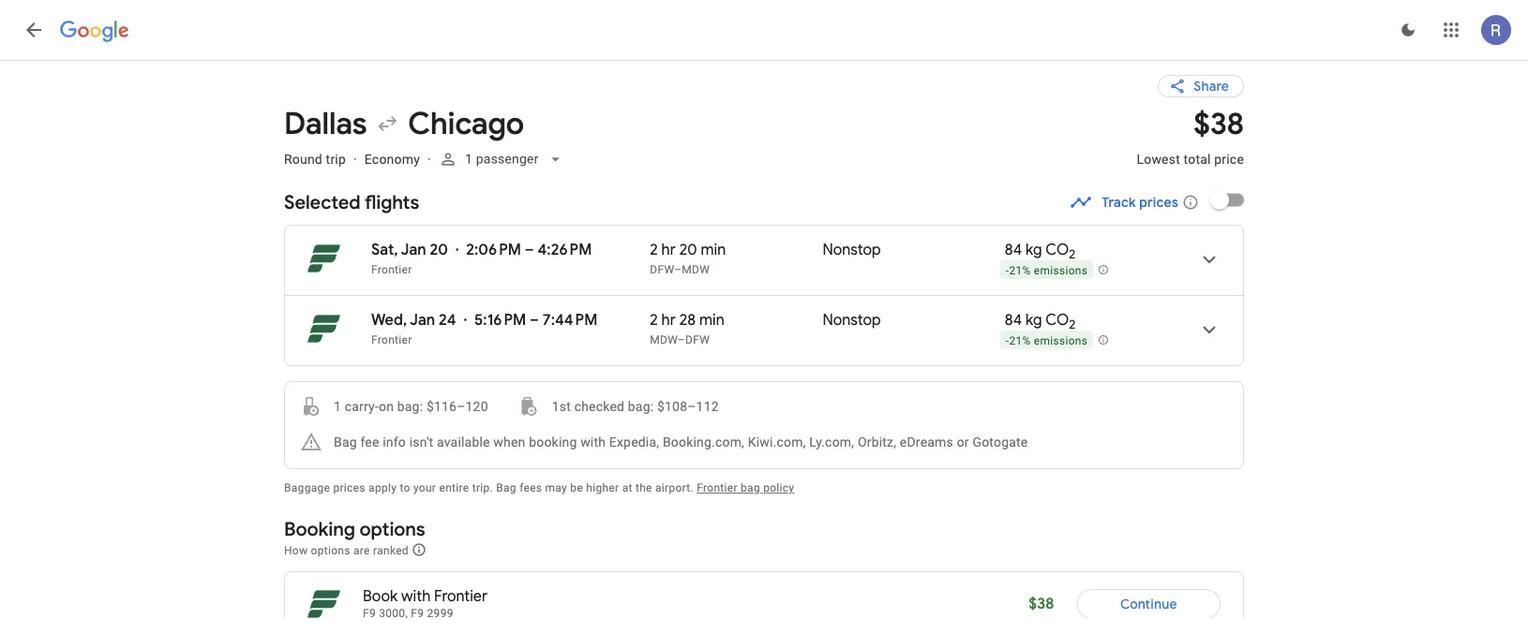 Task type: describe. For each thing, give the bounding box(es) containing it.
chicago
[[408, 105, 524, 143]]

entire
[[439, 482, 469, 495]]

book with frontier
[[363, 587, 488, 607]]

Flight numbers F9 3000, F9 2999 text field
[[363, 608, 454, 620]]

min for 2 hr 28 min
[[699, 311, 725, 330]]

1 carry-on bag costs between 116 us dollars and 120 us dollars element
[[300, 396, 488, 418]]

orbitz,
[[858, 435, 897, 450]]

bag: inside first checked bag costs between 108 us dollars and 112 us dollars element
[[628, 399, 654, 414]]

nonstop flight. element for 2 hr 20 min
[[823, 240, 881, 263]]

Departure time: 5:16 PM. text field
[[474, 311, 526, 330]]

84 for 2 hr 28 min
[[1005, 311, 1022, 330]]

flight details. return flight on wednesday, january 24. leaves chicago midway international airport at 5:16 pm on wednesday, january 24 and arrives at dallas/fort worth international airport at 7:44 pm on wednesday, january 24. image
[[1187, 308, 1232, 353]]

hr for 20
[[662, 240, 676, 260]]

round trip
[[284, 151, 346, 167]]

hr for 28
[[662, 311, 676, 330]]

learn more about booking options image
[[412, 543, 427, 558]]

0 horizontal spatial with
[[401, 587, 431, 607]]

84 kg co 2 for 2 hr 28 min
[[1005, 311, 1076, 333]]

1 horizontal spatial bag
[[496, 482, 517, 495]]

2 hr 20 min dfw – mdw
[[650, 240, 726, 277]]

frontier bag policy link
[[697, 482, 794, 495]]

1 horizontal spatial with
[[580, 435, 606, 450]]

$108–112
[[657, 399, 719, 414]]

-21% emissions for 2 hr 20 min
[[1006, 264, 1088, 277]]

sat,
[[371, 240, 398, 260]]

nonstop flight. element for 2 hr 28 min
[[823, 311, 881, 333]]

lowest
[[1137, 151, 1180, 167]]

bag
[[741, 482, 760, 495]]

expedia,
[[609, 435, 659, 450]]

booking options
[[284, 518, 425, 541]]

 image for round trip
[[353, 151, 357, 167]]

Arrival time: 7:44 PM. text field
[[543, 311, 598, 330]]

-21% emissions for 2 hr 28 min
[[1006, 334, 1088, 348]]

booking.com,
[[663, 435, 745, 450]]

flights
[[365, 190, 419, 214]]

wed, jan 24
[[371, 311, 456, 330]]

are
[[353, 544, 370, 557]]

fee
[[360, 435, 379, 450]]

0 horizontal spatial bag
[[334, 435, 357, 450]]

frontier down sat,
[[371, 263, 412, 277]]

24
[[439, 311, 456, 330]]

fees
[[520, 482, 542, 495]]

available
[[437, 435, 490, 450]]

emissions for 2 hr 20 min
[[1034, 264, 1088, 277]]

loading results progress bar
[[0, 60, 1528, 64]]

main content containing dallas
[[284, 60, 1244, 620]]

Arrival time: 4:26 PM. text field
[[538, 240, 592, 260]]

Departure time: 2:06 PM. text field
[[466, 240, 521, 260]]

isn't
[[409, 435, 433, 450]]

$38 lowest total price
[[1137, 105, 1244, 167]]

jan for wed,
[[410, 311, 435, 330]]

at
[[622, 482, 633, 495]]

28
[[679, 311, 696, 330]]

be
[[570, 482, 583, 495]]

share
[[1194, 78, 1229, 95]]

dfw inside 2 hr 20 min dfw – mdw
[[650, 263, 674, 277]]

- for 2 hr 28 min
[[1006, 334, 1009, 348]]

ranked
[[373, 544, 409, 557]]

baggage
[[284, 482, 330, 495]]

$116–120
[[427, 399, 488, 414]]

dfw inside 2 hr 28 min mdw – dfw
[[685, 334, 710, 347]]

1 for 1 passenger
[[465, 151, 472, 167]]

frontier left bag on the bottom of page
[[697, 482, 738, 495]]

2:06 pm
[[466, 240, 521, 260]]

flight details. departing flight on saturday, january 20. leaves dallas/fort worth international airport at 2:06 pm on saturday, january 20 and arrives at chicago midway international airport at 4:26 pm on saturday, january 20. image
[[1187, 237, 1232, 282]]

1st checked bag: $108–112
[[552, 399, 719, 414]]

how options are ranked
[[284, 544, 412, 557]]

5:16 pm
[[474, 311, 526, 330]]

7:44 pm
[[543, 311, 598, 330]]

selected
[[284, 190, 361, 214]]

 image inside the departing flight on saturday, january 20. leaves dallas/fort worth international airport at 2:06 pm on saturday, january 20 and arrives at chicago midway international airport at 4:26 pm on saturday, january 20. element
[[456, 241, 459, 260]]

5:16 pm – 7:44 pm
[[474, 311, 598, 330]]

1 carry-on bag: $116–120
[[334, 399, 488, 414]]

options for booking
[[360, 518, 425, 541]]

38 US dollars text field
[[1029, 595, 1054, 614]]

emissions for 2 hr 28 min
[[1034, 334, 1088, 348]]

2 hr 28 min mdw – dfw
[[650, 311, 725, 347]]

or
[[957, 435, 969, 450]]

nonstop for 2 hr 28 min
[[823, 311, 881, 330]]

wed,
[[371, 311, 407, 330]]

21% for 2 hr 28 min
[[1009, 334, 1031, 348]]

to
[[400, 482, 410, 495]]

bag: inside 1 carry-on bag costs between 116 us dollars and 120 us dollars element
[[397, 399, 423, 414]]

total duration 2 hr 20 min. element
[[650, 240, 823, 263]]

ly.com,
[[809, 435, 854, 450]]

change appearance image
[[1386, 8, 1431, 53]]



Task type: locate. For each thing, give the bounding box(es) containing it.
checked
[[574, 399, 625, 414]]

kg for 2 hr 28 min
[[1026, 311, 1042, 330]]

20
[[430, 240, 448, 260], [679, 240, 697, 260]]

higher
[[586, 482, 619, 495]]

20 for hr
[[679, 240, 697, 260]]

Dallas to Chicago and back text field
[[284, 105, 1114, 143]]

options down booking
[[311, 544, 350, 557]]

0 horizontal spatial dfw
[[650, 263, 674, 277]]

2
[[650, 240, 658, 260], [1069, 246, 1076, 262], [650, 311, 658, 330], [1069, 317, 1076, 333]]

total duration 2 hr 28 min. element
[[650, 311, 823, 333]]

dfw up 2 hr 28 min mdw – dfw
[[650, 263, 674, 277]]

mdw
[[682, 263, 710, 277], [650, 334, 678, 347]]

trip.
[[472, 482, 493, 495]]

dfw down 28
[[685, 334, 710, 347]]

when
[[493, 435, 526, 450]]

0 horizontal spatial 20
[[430, 240, 448, 260]]

1 horizontal spatial prices
[[1139, 194, 1179, 211]]

min inside 2 hr 20 min dfw – mdw
[[701, 240, 726, 260]]

1 vertical spatial nonstop flight. element
[[823, 311, 881, 333]]

min
[[701, 240, 726, 260], [699, 311, 725, 330]]

0 vertical spatial jan
[[401, 240, 426, 260]]

1 -21% emissions from the top
[[1006, 264, 1088, 277]]

1 vertical spatial hr
[[662, 311, 676, 330]]

frontier down wed,
[[371, 334, 412, 347]]

1 co from the top
[[1046, 240, 1069, 260]]

learn more about tracked prices image
[[1182, 194, 1199, 211]]

1 vertical spatial -21% emissions
[[1006, 334, 1088, 348]]

1 vertical spatial bag
[[496, 482, 517, 495]]

1 horizontal spatial bag:
[[628, 399, 654, 414]]

with down the checked
[[580, 435, 606, 450]]

min up 'total duration 2 hr 28 min.' element
[[701, 240, 726, 260]]

2 nonstop flight. element from the top
[[823, 311, 881, 333]]

min inside 2 hr 28 min mdw – dfw
[[699, 311, 725, 330]]

1
[[465, 151, 472, 167], [334, 399, 341, 414]]

21%
[[1009, 264, 1031, 277], [1009, 334, 1031, 348]]

kiwi.com,
[[748, 435, 806, 450]]

0 horizontal spatial 1
[[334, 399, 341, 414]]

-21% emissions
[[1006, 264, 1088, 277], [1006, 334, 1088, 348]]

1 left carry-
[[334, 399, 341, 414]]

0 vertical spatial -21% emissions
[[1006, 264, 1088, 277]]

0 horizontal spatial prices
[[333, 482, 365, 495]]

jan
[[401, 240, 426, 260], [410, 311, 435, 330]]

jan for sat,
[[401, 240, 426, 260]]

0 vertical spatial hr
[[662, 240, 676, 260]]

0 vertical spatial co
[[1046, 240, 1069, 260]]

2 hr from the top
[[662, 311, 676, 330]]

1 hr from the top
[[662, 240, 676, 260]]

info
[[383, 435, 406, 450]]

round
[[284, 151, 322, 167]]

1 nonstop flight. element from the top
[[823, 240, 881, 263]]

1 84 kg co 2 from the top
[[1005, 240, 1076, 262]]

1 vertical spatial dfw
[[685, 334, 710, 347]]

dallas
[[284, 105, 367, 143]]

none text field inside 'main content'
[[1137, 105, 1244, 184]]

your
[[413, 482, 436, 495]]

20 right sat,
[[430, 240, 448, 260]]

0 vertical spatial dfw
[[650, 263, 674, 277]]

0 vertical spatial nonstop flight. element
[[823, 240, 881, 263]]

1 vertical spatial prices
[[333, 482, 365, 495]]

hr inside 2 hr 28 min mdw – dfw
[[662, 311, 676, 330]]

2 84 from the top
[[1005, 311, 1022, 330]]

dfw
[[650, 263, 674, 277], [685, 334, 710, 347]]

the
[[636, 482, 652, 495]]

84 kg co 2 for 2 hr 20 min
[[1005, 240, 1076, 262]]

1 horizontal spatial 20
[[679, 240, 697, 260]]

1 vertical spatial 84 kg co 2
[[1005, 311, 1076, 333]]

– inside 2 hr 28 min mdw – dfw
[[678, 334, 685, 347]]

booking
[[284, 518, 355, 541]]

0 vertical spatial 1
[[465, 151, 472, 167]]

1 vertical spatial options
[[311, 544, 350, 557]]

book
[[363, 587, 398, 607]]

continue
[[1120, 596, 1177, 613]]

track prices
[[1102, 194, 1179, 211]]

2 -21% emissions from the top
[[1006, 334, 1088, 348]]

0 vertical spatial  image
[[428, 151, 431, 167]]

kg
[[1026, 240, 1042, 260], [1026, 311, 1042, 330]]

2 co from the top
[[1046, 311, 1069, 330]]

-
[[1006, 264, 1009, 277], [1006, 334, 1009, 348]]

total
[[1184, 151, 1211, 167]]

2 nonstop from the top
[[823, 311, 881, 330]]

2 84 kg co 2 from the top
[[1005, 311, 1076, 333]]

nonstop
[[823, 240, 881, 260], [823, 311, 881, 330]]

nonstop for 2 hr 20 min
[[823, 240, 881, 260]]

bag: up expedia,
[[628, 399, 654, 414]]

 image right 24
[[464, 311, 467, 330]]

prices
[[1139, 194, 1179, 211], [333, 482, 365, 495]]

prices left apply
[[333, 482, 365, 495]]

with up flight numbers f9 3000, f9 2999 text box
[[401, 587, 431, 607]]

learn more about booking options element
[[412, 540, 427, 561]]

co for 2 hr 20 min
[[1046, 240, 1069, 260]]

1 vertical spatial 1
[[334, 399, 341, 414]]

$38 for $38
[[1029, 595, 1054, 614]]

 image for wed, jan 24
[[464, 311, 467, 330]]

 image
[[353, 151, 357, 167], [464, 311, 467, 330]]

2 21% from the top
[[1009, 334, 1031, 348]]

1 vertical spatial 21%
[[1009, 334, 1031, 348]]

1 vertical spatial with
[[401, 587, 431, 607]]

–
[[525, 240, 534, 260], [674, 263, 682, 277], [530, 311, 539, 330], [678, 334, 685, 347]]

0 vertical spatial options
[[360, 518, 425, 541]]

hr
[[662, 240, 676, 260], [662, 311, 676, 330]]

0 vertical spatial kg
[[1026, 240, 1042, 260]]

1 horizontal spatial  image
[[464, 311, 467, 330]]

hr inside 2 hr 20 min dfw – mdw
[[662, 240, 676, 260]]

mdw down total duration 2 hr 20 min. "element"
[[682, 263, 710, 277]]

first checked bag costs between 108 us dollars and 112 us dollars element
[[518, 396, 719, 418]]

 image inside return flight on wednesday, january 24. leaves chicago midway international airport at 5:16 pm on wednesday, january 24 and arrives at dallas/fort worth international airport at 7:44 pm on wednesday, january 24. element
[[464, 311, 467, 330]]

track
[[1102, 194, 1136, 211]]

1 horizontal spatial 1
[[465, 151, 472, 167]]

1 vertical spatial  image
[[456, 241, 459, 260]]

list inside 'main content'
[[285, 226, 1243, 366]]

– right '5:16 pm'
[[530, 311, 539, 330]]

bag fee info isn't available when booking with expedia, booking.com, kiwi.com, ly.com, orbitz, edreams or gotogate
[[334, 435, 1028, 450]]

0 vertical spatial $38
[[1194, 105, 1244, 143]]

1 horizontal spatial mdw
[[682, 263, 710, 277]]

0 horizontal spatial mdw
[[650, 334, 678, 347]]

on
[[379, 399, 394, 414]]

1 horizontal spatial dfw
[[685, 334, 710, 347]]

 image
[[428, 151, 431, 167], [456, 241, 459, 260]]

1 vertical spatial min
[[699, 311, 725, 330]]

0 horizontal spatial  image
[[353, 151, 357, 167]]

2 inside 2 hr 28 min mdw – dfw
[[650, 311, 658, 330]]

emissions
[[1034, 264, 1088, 277], [1034, 334, 1088, 348]]

jan right sat,
[[401, 240, 426, 260]]

1 vertical spatial co
[[1046, 311, 1069, 330]]

mdw inside 2 hr 28 min mdw – dfw
[[650, 334, 678, 347]]

mdw up $108–112
[[650, 334, 678, 347]]

options up ranked
[[360, 518, 425, 541]]

list
[[285, 226, 1243, 366]]

20 up 28
[[679, 240, 697, 260]]

1 84 from the top
[[1005, 240, 1022, 260]]

co for 2 hr 28 min
[[1046, 311, 1069, 330]]

0 vertical spatial with
[[580, 435, 606, 450]]

1 21% from the top
[[1009, 264, 1031, 277]]

1 vertical spatial kg
[[1026, 311, 1042, 330]]

20 for jan
[[430, 240, 448, 260]]

1 passenger button
[[431, 137, 572, 182]]

- for 2 hr 20 min
[[1006, 264, 1009, 277]]

38 us dollars element
[[1194, 105, 1244, 143]]

none text field containing $38
[[1137, 105, 1244, 184]]

may
[[545, 482, 567, 495]]

frontier up flight numbers f9 3000, f9 2999 text box
[[434, 587, 488, 607]]

main content
[[284, 60, 1244, 620]]

0 horizontal spatial $38
[[1029, 595, 1054, 614]]

bag right the trip.
[[496, 482, 517, 495]]

1 vertical spatial jan
[[410, 311, 435, 330]]

2 bag: from the left
[[628, 399, 654, 414]]

share button
[[1158, 75, 1244, 98]]

0 vertical spatial mdw
[[682, 263, 710, 277]]

booking
[[529, 435, 577, 450]]

list containing sat, jan 20
[[285, 226, 1243, 366]]

1st
[[552, 399, 571, 414]]

gotogate
[[973, 435, 1028, 450]]

1 bag: from the left
[[397, 399, 423, 414]]

1 vertical spatial nonstop
[[823, 311, 881, 330]]

continue button
[[1077, 582, 1221, 620]]

0 vertical spatial 84
[[1005, 240, 1022, 260]]

– down 28
[[678, 334, 685, 347]]

0 horizontal spatial  image
[[428, 151, 431, 167]]

1 nonstop from the top
[[823, 240, 881, 260]]

0 vertical spatial 21%
[[1009, 264, 1031, 277]]

0 horizontal spatial options
[[311, 544, 350, 557]]

– inside 2 hr 20 min dfw – mdw
[[674, 263, 682, 277]]

0 vertical spatial prices
[[1139, 194, 1179, 211]]

1 20 from the left
[[430, 240, 448, 260]]

0 vertical spatial nonstop
[[823, 240, 881, 260]]

bag
[[334, 435, 357, 450], [496, 482, 517, 495]]

jan left 24
[[410, 311, 435, 330]]

0 vertical spatial min
[[701, 240, 726, 260]]

trip
[[326, 151, 346, 167]]

price
[[1214, 151, 1244, 167]]

with
[[580, 435, 606, 450], [401, 587, 431, 607]]

co
[[1046, 240, 1069, 260], [1046, 311, 1069, 330]]

kg for 2 hr 20 min
[[1026, 240, 1042, 260]]

frontier
[[371, 263, 412, 277], [371, 334, 412, 347], [697, 482, 738, 495], [434, 587, 488, 607]]

min right 28
[[699, 311, 725, 330]]

1 down chicago
[[465, 151, 472, 167]]

sat, jan 20
[[371, 240, 448, 260]]

go back image
[[23, 19, 45, 41]]

passenger
[[476, 151, 539, 167]]

2 20 from the left
[[679, 240, 697, 260]]

 image right economy
[[428, 151, 431, 167]]

mdw inside 2 hr 20 min dfw – mdw
[[682, 263, 710, 277]]

0 vertical spatial -
[[1006, 264, 1009, 277]]

edreams
[[900, 435, 954, 450]]

min for 2 hr 20 min
[[701, 240, 726, 260]]

84 kg co 2
[[1005, 240, 1076, 262], [1005, 311, 1076, 333]]

1 for 1 carry-on bag: $116–120
[[334, 399, 341, 414]]

 image right trip
[[353, 151, 357, 167]]

0 vertical spatial emissions
[[1034, 264, 1088, 277]]

4:26 pm
[[538, 240, 592, 260]]

$38 for $38 lowest total price
[[1194, 105, 1244, 143]]

hr left 28
[[662, 311, 676, 330]]

0 horizontal spatial bag:
[[397, 399, 423, 414]]

how
[[284, 544, 308, 557]]

options for how
[[311, 544, 350, 557]]

1 horizontal spatial $38
[[1194, 105, 1244, 143]]

1 - from the top
[[1006, 264, 1009, 277]]

0 vertical spatial  image
[[353, 151, 357, 167]]

1 horizontal spatial options
[[360, 518, 425, 541]]

prices left learn more about tracked prices image
[[1139, 194, 1179, 211]]

hr up 2 hr 28 min mdw – dfw
[[662, 240, 676, 260]]

1 vertical spatial $38
[[1029, 595, 1054, 614]]

20 inside 2 hr 20 min dfw – mdw
[[679, 240, 697, 260]]

prices for track
[[1139, 194, 1179, 211]]

None text field
[[1137, 105, 1244, 184]]

1 kg from the top
[[1026, 240, 1042, 260]]

apply
[[369, 482, 397, 495]]

1 vertical spatial mdw
[[650, 334, 678, 347]]

2 emissions from the top
[[1034, 334, 1088, 348]]

1 vertical spatial -
[[1006, 334, 1009, 348]]

21% for 2 hr 20 min
[[1009, 264, 1031, 277]]

1 emissions from the top
[[1034, 264, 1088, 277]]

baggage prices apply to your entire trip.  bag fees may be higher at the airport. frontier bag policy
[[284, 482, 794, 495]]

airport.
[[655, 482, 694, 495]]

bag left fee
[[334, 435, 357, 450]]

economy
[[365, 151, 420, 167]]

0 vertical spatial bag
[[334, 435, 357, 450]]

$38 inside $38 lowest total price
[[1194, 105, 1244, 143]]

1 passenger
[[465, 151, 539, 167]]

2:06 pm – 4:26 pm
[[466, 240, 592, 260]]

carry-
[[345, 399, 379, 414]]

1 horizontal spatial  image
[[456, 241, 459, 260]]

– left arrival time: 4:26 pm. text field
[[525, 240, 534, 260]]

prices for baggage
[[333, 482, 365, 495]]

– up 28
[[674, 263, 682, 277]]

84
[[1005, 240, 1022, 260], [1005, 311, 1022, 330]]

1 vertical spatial  image
[[464, 311, 467, 330]]

$38
[[1194, 105, 1244, 143], [1029, 595, 1054, 614]]

84 for 2 hr 20 min
[[1005, 240, 1022, 260]]

2 inside 2 hr 20 min dfw – mdw
[[650, 240, 658, 260]]

nonstop flight. element
[[823, 240, 881, 263], [823, 311, 881, 333]]

1 vertical spatial 84
[[1005, 311, 1022, 330]]

0 vertical spatial 84 kg co 2
[[1005, 240, 1076, 262]]

bag: right on
[[397, 399, 423, 414]]

selected flights
[[284, 190, 419, 214]]

2 kg from the top
[[1026, 311, 1042, 330]]

 image left departure time: 2:06 pm. text box
[[456, 241, 459, 260]]

2 - from the top
[[1006, 334, 1009, 348]]

departing flight on saturday, january 20. leaves dallas/fort worth international airport at 2:06 pm on saturday, january 20 and arrives at chicago midway international airport at 4:26 pm on saturday, january 20. element
[[371, 240, 592, 260]]

return flight on wednesday, january 24. leaves chicago midway international airport at 5:16 pm on wednesday, january 24 and arrives at dallas/fort worth international airport at 7:44 pm on wednesday, january 24. element
[[371, 311, 598, 330]]

1 vertical spatial emissions
[[1034, 334, 1088, 348]]

1 inside popup button
[[465, 151, 472, 167]]

policy
[[763, 482, 794, 495]]



Task type: vqa. For each thing, say whether or not it's contained in the screenshot.
CATANIA METROPOLITAN CITY OF CATANIA, ITALY
no



